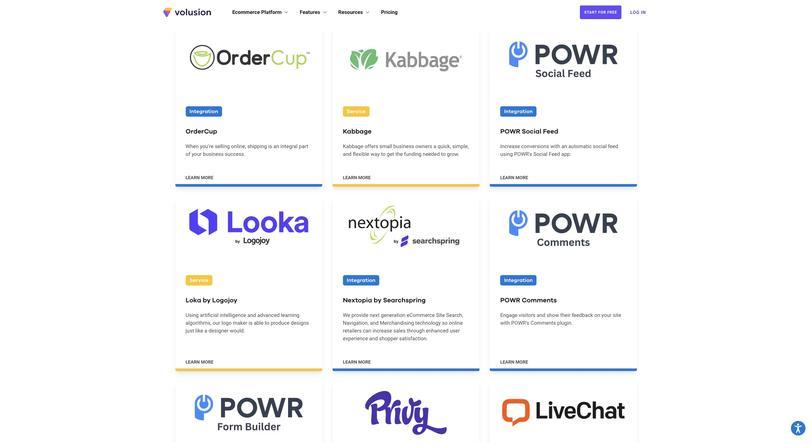 Task type: vqa. For each thing, say whether or not it's contained in the screenshot.


Task type: locate. For each thing, give the bounding box(es) containing it.
shopper
[[379, 336, 398, 342]]

1 horizontal spatial service
[[347, 109, 366, 114]]

integration up powr social feed
[[504, 109, 533, 114]]

learn more for nextopia by searchspring
[[343, 360, 371, 365]]

comments inside "engage visitors and show their feedback on your site with powr's comments plugin."
[[531, 320, 556, 326]]

to
[[381, 151, 386, 157], [441, 151, 446, 157], [265, 320, 270, 326]]

1 horizontal spatial is
[[268, 143, 272, 150]]

kabbage
[[343, 129, 372, 135], [343, 143, 364, 150]]

0 vertical spatial powr's
[[514, 151, 532, 157]]

more for powr social feed
[[516, 175, 528, 180]]

owners
[[416, 143, 432, 150]]

to inside using artificial intelligence and advanced learning algorithms, our logo maker is able to produce designs just like a designer would.
[[265, 320, 270, 326]]

powr's
[[514, 151, 532, 157], [512, 320, 530, 326]]

app.
[[562, 151, 572, 157]]

platform
[[261, 9, 282, 15]]

using
[[186, 312, 199, 319]]

just
[[186, 328, 194, 334]]

selling
[[215, 143, 230, 150]]

in
[[641, 10, 646, 15]]

loka by logojoy image
[[175, 197, 322, 260]]

success.
[[225, 151, 245, 157]]

powr
[[501, 129, 521, 135], [501, 298, 521, 304]]

more for loka by logojoy
[[201, 360, 214, 365]]

get
[[387, 151, 394, 157]]

open accessibe: accessibility options, statement and help image
[[795, 424, 802, 433]]

and inside using artificial intelligence and advanced learning algorithms, our logo maker is able to produce designs just like a designer would.
[[248, 312, 256, 319]]

1 vertical spatial business
[[203, 151, 224, 157]]

integration up ordercup
[[190, 109, 218, 114]]

1 vertical spatial kabbage
[[343, 143, 364, 150]]

0 vertical spatial kabbage
[[343, 129, 372, 135]]

the
[[396, 151, 403, 157]]

engage visitors and show their feedback on your site with powr's comments plugin.
[[501, 312, 622, 326]]

integration up powr comments
[[504, 278, 533, 283]]

ecommerce
[[232, 9, 260, 15]]

learn more button for loka by logojoy
[[186, 359, 214, 366]]

powr up engage
[[501, 298, 521, 304]]

more for kabbage
[[358, 175, 371, 180]]

by up the next at the bottom left
[[374, 298, 382, 304]]

integration up nextopia
[[347, 278, 376, 283]]

social
[[593, 143, 607, 150]]

powr's inside increase conversions with an automatic social feed using powr's social feed app.
[[514, 151, 532, 157]]

powr up increase
[[501, 129, 521, 135]]

0 vertical spatial a
[[434, 143, 437, 150]]

we provide next generation ecommerce site search, navigation, and merchandising technology so online retailers can increase sales through enhanced user experience and shopper satisfaction.
[[343, 312, 463, 342]]

1 vertical spatial is
[[249, 320, 253, 326]]

comments up visitors
[[522, 298, 557, 304]]

on
[[595, 312, 601, 319]]

your right on
[[602, 312, 612, 319]]

learn more button for ordercup
[[186, 175, 214, 181]]

0 vertical spatial business
[[394, 143, 414, 150]]

integration for powr comments
[[504, 278, 533, 283]]

of
[[186, 151, 190, 157]]

kabbage for kabbage
[[343, 129, 372, 135]]

powr for powr comments
[[501, 298, 521, 304]]

1 kabbage from the top
[[343, 129, 372, 135]]

1 vertical spatial comments
[[531, 320, 556, 326]]

0 vertical spatial service
[[347, 109, 366, 114]]

a right like at left bottom
[[205, 328, 207, 334]]

0 vertical spatial with
[[551, 143, 561, 150]]

pricing link
[[381, 8, 398, 16]]

1 vertical spatial feed
[[549, 151, 560, 157]]

1 horizontal spatial business
[[394, 143, 414, 150]]

1 vertical spatial with
[[501, 320, 510, 326]]

learn more for kabbage
[[343, 175, 371, 180]]

social down conversions
[[534, 151, 548, 157]]

learn for nextopia by searchspring
[[343, 360, 357, 365]]

increase conversions with an automatic social feed using powr's social feed app.
[[501, 143, 619, 157]]

kabbage inside kabbage offers small business owners a quick, simple, and flexible way to get the funding needed to grow.
[[343, 143, 364, 150]]

0 horizontal spatial by
[[203, 298, 211, 304]]

resources button
[[338, 8, 371, 16]]

comments
[[522, 298, 557, 304], [531, 320, 556, 326]]

for
[[599, 10, 607, 15]]

0 horizontal spatial with
[[501, 320, 510, 326]]

2 horizontal spatial to
[[441, 151, 446, 157]]

0 vertical spatial comments
[[522, 298, 557, 304]]

feed left app.
[[549, 151, 560, 157]]

to down the quick,
[[441, 151, 446, 157]]

maker
[[233, 320, 247, 326]]

plugin.
[[558, 320, 573, 326]]

your inside when you're selling online, shipping is an integral part of your business success.
[[192, 151, 202, 157]]

experience
[[343, 336, 368, 342]]

0 vertical spatial your
[[192, 151, 202, 157]]

and inside kabbage offers small business owners a quick, simple, and flexible way to get the funding needed to grow.
[[343, 151, 352, 157]]

site
[[613, 312, 622, 319]]

small
[[380, 143, 392, 150]]

nextopia
[[343, 298, 372, 304]]

kabbage up offers
[[343, 129, 372, 135]]

is right the shipping
[[268, 143, 272, 150]]

start
[[585, 10, 597, 15]]

shipping
[[247, 143, 267, 150]]

pricing
[[381, 9, 398, 15]]

and up able
[[248, 312, 256, 319]]

increase
[[373, 328, 392, 334]]

their
[[561, 312, 571, 319]]

an left integral
[[274, 143, 279, 150]]

0 horizontal spatial your
[[192, 151, 202, 157]]

like
[[195, 328, 203, 334]]

1 horizontal spatial by
[[374, 298, 382, 304]]

by right loka
[[203, 298, 211, 304]]

your right 'of'
[[192, 151, 202, 157]]

1 by from the left
[[203, 298, 211, 304]]

1 horizontal spatial to
[[381, 151, 386, 157]]

business inside when you're selling online, shipping is an integral part of your business success.
[[203, 151, 224, 157]]

by for nextopia
[[374, 298, 382, 304]]

powr's down conversions
[[514, 151, 532, 157]]

privy image
[[333, 382, 480, 442]]

learn
[[186, 6, 200, 11], [343, 6, 357, 11], [186, 175, 200, 180], [343, 175, 357, 180], [501, 175, 515, 180], [186, 360, 200, 365], [343, 360, 357, 365], [501, 360, 515, 365]]

kabbage up flexible
[[343, 143, 364, 150]]

a up needed
[[434, 143, 437, 150]]

increase
[[501, 143, 520, 150]]

0 horizontal spatial is
[[249, 320, 253, 326]]

free
[[608, 10, 617, 15]]

1 powr from the top
[[501, 129, 521, 135]]

a
[[434, 143, 437, 150], [205, 328, 207, 334]]

nextopia by searchspring image
[[333, 197, 480, 260]]

you're
[[200, 143, 214, 150]]

livechat image
[[490, 382, 637, 442]]

ecommerce platform button
[[232, 8, 290, 16]]

social up conversions
[[522, 129, 542, 135]]

logo
[[222, 320, 232, 326]]

feed up increase conversions with an automatic social feed using powr's social feed app.
[[543, 129, 559, 135]]

resources
[[338, 9, 363, 15]]

merchandising
[[380, 320, 414, 326]]

comments down show
[[531, 320, 556, 326]]

0 horizontal spatial an
[[274, 143, 279, 150]]

more for ordercup
[[201, 175, 214, 180]]

1 an from the left
[[274, 143, 279, 150]]

to left get
[[381, 151, 386, 157]]

and left show
[[537, 312, 546, 319]]

social
[[522, 129, 542, 135], [534, 151, 548, 157]]

by for loka
[[203, 298, 211, 304]]

1 vertical spatial social
[[534, 151, 548, 157]]

1 horizontal spatial your
[[602, 312, 612, 319]]

0 horizontal spatial service
[[190, 278, 209, 283]]

0 horizontal spatial a
[[205, 328, 207, 334]]

using
[[501, 151, 513, 157]]

integration for powr social feed
[[504, 109, 533, 114]]

an up app.
[[562, 143, 567, 150]]

with
[[551, 143, 561, 150], [501, 320, 510, 326]]

way
[[371, 151, 380, 157]]

to down advanced
[[265, 320, 270, 326]]

user
[[450, 328, 460, 334]]

and down can
[[369, 336, 378, 342]]

1 horizontal spatial a
[[434, 143, 437, 150]]

kabbage offers small business owners a quick, simple, and flexible way to get the funding needed to grow.
[[343, 143, 469, 157]]

1 vertical spatial a
[[205, 328, 207, 334]]

is left able
[[249, 320, 253, 326]]

1 vertical spatial service
[[190, 278, 209, 283]]

more for nextopia by searchspring
[[358, 360, 371, 365]]

and down the next at the bottom left
[[370, 320, 379, 326]]

business
[[394, 143, 414, 150], [203, 151, 224, 157]]

is inside when you're selling online, shipping is an integral part of your business success.
[[268, 143, 272, 150]]

and left flexible
[[343, 151, 352, 157]]

with inside "engage visitors and show their feedback on your site with powr's comments plugin."
[[501, 320, 510, 326]]

learn for powr social feed
[[501, 175, 515, 180]]

business down "you're"
[[203, 151, 224, 157]]

0 vertical spatial is
[[268, 143, 272, 150]]

1 vertical spatial powr
[[501, 298, 521, 304]]

powr's down visitors
[[512, 320, 530, 326]]

2 powr from the top
[[501, 298, 521, 304]]

2 by from the left
[[374, 298, 382, 304]]

kabbage for kabbage offers small business owners a quick, simple, and flexible way to get the funding needed to grow.
[[343, 143, 364, 150]]

business up "the"
[[394, 143, 414, 150]]

with down engage
[[501, 320, 510, 326]]

0 horizontal spatial business
[[203, 151, 224, 157]]

and
[[343, 151, 352, 157], [248, 312, 256, 319], [537, 312, 546, 319], [370, 320, 379, 326], [369, 336, 378, 342]]

ordercup
[[186, 129, 217, 135]]

satisfaction.
[[400, 336, 428, 342]]

0 horizontal spatial to
[[265, 320, 270, 326]]

by
[[203, 298, 211, 304], [374, 298, 382, 304]]

integration for ordercup
[[190, 109, 218, 114]]

0 vertical spatial powr
[[501, 129, 521, 135]]

2 an from the left
[[562, 143, 567, 150]]

more
[[201, 6, 214, 11], [358, 6, 371, 11], [201, 175, 214, 180], [358, 175, 371, 180], [516, 175, 528, 180], [201, 360, 214, 365], [358, 360, 371, 365], [516, 360, 528, 365]]

1 vertical spatial powr's
[[512, 320, 530, 326]]

1 horizontal spatial with
[[551, 143, 561, 150]]

ecommerce
[[407, 312, 435, 319]]

2 kabbage from the top
[[343, 143, 364, 150]]

feed inside increase conversions with an automatic social feed using powr's social feed app.
[[549, 151, 560, 157]]

learn more for powr social feed
[[501, 175, 528, 180]]

designer
[[209, 328, 229, 334]]

1 horizontal spatial an
[[562, 143, 567, 150]]

powr for powr social feed
[[501, 129, 521, 135]]

automatic
[[569, 143, 592, 150]]

your
[[192, 151, 202, 157], [602, 312, 612, 319]]

online
[[449, 320, 463, 326]]

1 vertical spatial your
[[602, 312, 612, 319]]

with right conversions
[[551, 143, 561, 150]]



Task type: describe. For each thing, give the bounding box(es) containing it.
a inside kabbage offers small business owners a quick, simple, and flexible way to get the funding needed to grow.
[[434, 143, 437, 150]]

advanced
[[257, 312, 280, 319]]

social inside increase conversions with an automatic social feed using powr's social feed app.
[[534, 151, 548, 157]]

next
[[370, 312, 380, 319]]

features
[[300, 9, 320, 15]]

integral
[[281, 143, 298, 150]]

log in link
[[627, 5, 650, 19]]

site
[[436, 312, 445, 319]]

quick,
[[438, 143, 451, 150]]

an inside increase conversions with an automatic social feed using powr's social feed app.
[[562, 143, 567, 150]]

service for kabbage
[[347, 109, 366, 114]]

learn more for loka by logojoy
[[186, 360, 214, 365]]

0 vertical spatial social
[[522, 129, 542, 135]]

feedback
[[572, 312, 594, 319]]

with inside increase conversions with an automatic social feed using powr's social feed app.
[[551, 143, 561, 150]]

learn for loka by logojoy
[[186, 360, 200, 365]]

learning
[[281, 312, 300, 319]]

start for free
[[585, 10, 617, 15]]

using artificial intelligence and advanced learning algorithms, our logo maker is able to produce designs just like a designer would.
[[186, 312, 309, 334]]

learn for ordercup
[[186, 175, 200, 180]]

ecommerce platform
[[232, 9, 282, 15]]

learn more for powr comments
[[501, 360, 528, 365]]

powr comments
[[501, 298, 557, 304]]

navigation,
[[343, 320, 369, 326]]

learn more for ordercup
[[186, 175, 214, 180]]

loka
[[186, 298, 201, 304]]

needed
[[423, 151, 440, 157]]

when
[[186, 143, 199, 150]]

search,
[[446, 312, 463, 319]]

learn more button for powr comments
[[501, 359, 528, 366]]

grow.
[[447, 151, 460, 157]]

our
[[213, 320, 220, 326]]

learn more button for kabbage
[[343, 175, 371, 181]]

integration for nextopia by searchspring
[[347, 278, 376, 283]]

flexible
[[353, 151, 369, 157]]

designs
[[291, 320, 309, 326]]

artificial
[[200, 312, 219, 319]]

and inside "engage visitors and show their feedback on your site with powr's comments plugin."
[[537, 312, 546, 319]]

kabbage image
[[333, 28, 480, 91]]

simple,
[[453, 143, 469, 150]]

0 vertical spatial feed
[[543, 129, 559, 135]]

so
[[442, 320, 448, 326]]

produce
[[271, 320, 290, 326]]

funding
[[404, 151, 422, 157]]

show
[[547, 312, 559, 319]]

we
[[343, 312, 350, 319]]

loka by logojoy
[[186, 298, 238, 304]]

engage
[[501, 312, 518, 319]]

when you're selling online, shipping is an integral part of your business success.
[[186, 143, 308, 157]]

feed
[[608, 143, 619, 150]]

through
[[407, 328, 425, 334]]

retailers
[[343, 328, 362, 334]]

would.
[[230, 328, 245, 334]]

able
[[254, 320, 264, 326]]

log
[[631, 10, 640, 15]]

a inside using artificial intelligence and advanced learning algorithms, our logo maker is able to produce designs just like a designer would.
[[205, 328, 207, 334]]

sales
[[394, 328, 406, 334]]

powr's inside "engage visitors and show their feedback on your site with powr's comments plugin."
[[512, 320, 530, 326]]

features button
[[300, 8, 328, 16]]

start for free link
[[580, 6, 622, 19]]

powr comments image
[[490, 197, 637, 260]]

generation
[[381, 312, 406, 319]]

conversions
[[522, 143, 550, 150]]

learn for kabbage
[[343, 175, 357, 180]]

part
[[299, 143, 308, 150]]

nextopia by searchspring
[[343, 298, 426, 304]]

your inside "engage visitors and show their feedback on your site with powr's comments plugin."
[[602, 312, 612, 319]]

business inside kabbage offers small business owners a quick, simple, and flexible way to get the funding needed to grow.
[[394, 143, 414, 150]]

ordercup image
[[175, 28, 322, 91]]

technology
[[416, 320, 441, 326]]

offers
[[365, 143, 378, 150]]

more for powr comments
[[516, 360, 528, 365]]

intelligence
[[220, 312, 246, 319]]

service for loka by logojoy
[[190, 278, 209, 283]]

searchspring
[[383, 298, 426, 304]]

learn more button for nextopia by searchspring
[[343, 359, 371, 366]]

log in
[[631, 10, 646, 15]]

powr form builder image
[[175, 382, 322, 442]]

is inside using artificial intelligence and advanced learning algorithms, our logo maker is able to produce designs just like a designer would.
[[249, 320, 253, 326]]

learn more button for powr social feed
[[501, 175, 528, 181]]

online,
[[231, 143, 246, 150]]

visitors
[[519, 312, 536, 319]]

provide
[[352, 312, 369, 319]]

powr social feed image
[[490, 28, 637, 91]]

an inside when you're selling online, shipping is an integral part of your business success.
[[274, 143, 279, 150]]

learn for powr comments
[[501, 360, 515, 365]]

algorithms,
[[186, 320, 211, 326]]

can
[[363, 328, 372, 334]]

powr social feed
[[501, 129, 559, 135]]

logojoy
[[212, 298, 238, 304]]



